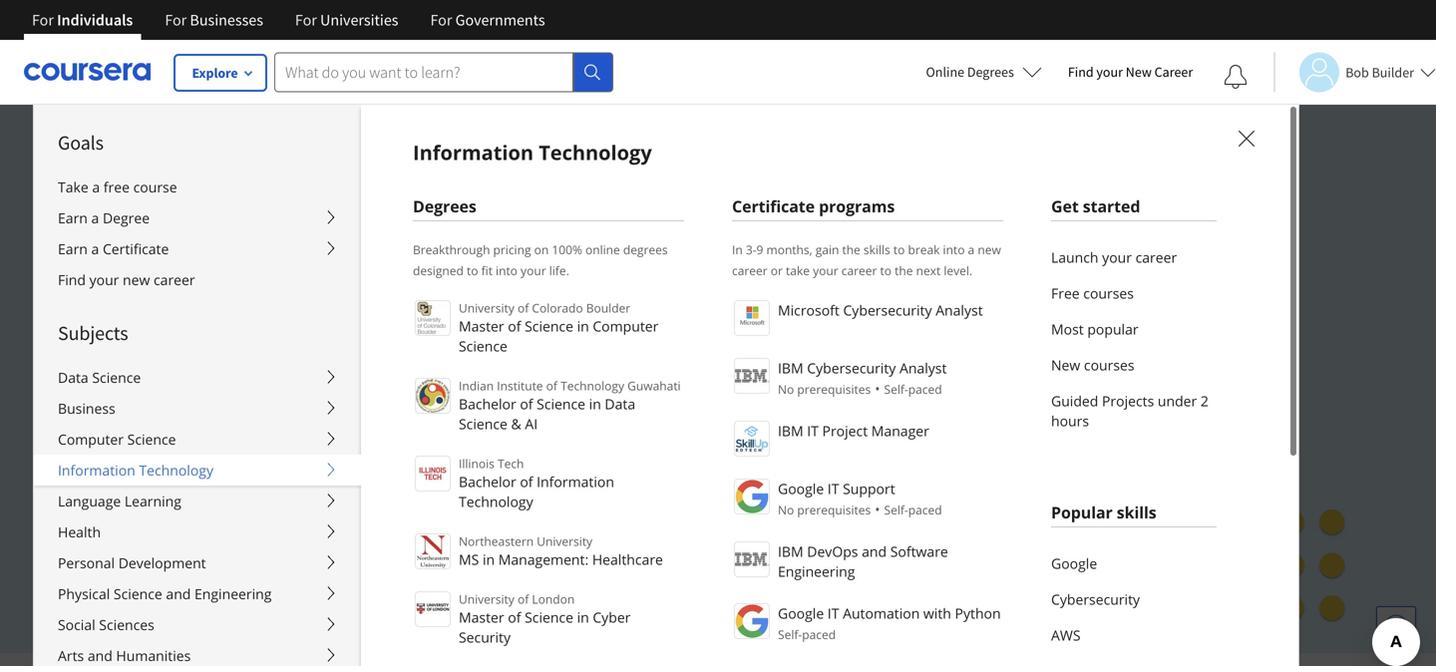 Task type: describe. For each thing, give the bounding box(es) containing it.
guwahati
[[628, 378, 681, 394]]

2 partnername logo image from the top
[[734, 358, 770, 394]]

with for 14-
[[231, 540, 262, 559]]

degree
[[103, 208, 150, 227]]

pricing
[[493, 241, 531, 258]]

ibm devops and software engineering
[[778, 542, 948, 581]]

life.
[[549, 262, 569, 279]]

humanities
[[116, 646, 191, 665]]

fit
[[481, 262, 493, 279]]

business button
[[34, 393, 361, 424]]

ibm for ibm it project manager
[[778, 421, 804, 440]]

skills inside in 3-9 months, gain the skills to break into a new career or take your career to the next level.
[[864, 241, 891, 258]]

1 horizontal spatial new
[[1126, 63, 1152, 81]]

start 7-day free trial
[[172, 493, 316, 513]]

subscription
[[192, 350, 318, 380]]

on inside breakthrough pricing on 100% online degrees designed to fit into your life.
[[534, 241, 549, 258]]

online
[[586, 241, 620, 258]]

goals
[[58, 130, 104, 155]]

• for analyst
[[875, 379, 880, 398]]

science left "&"
[[459, 414, 508, 433]]

cancel
[[224, 447, 268, 466]]

prerequisites for cybersecurity
[[797, 381, 871, 398]]

in inside university of london master of science in cyber security
[[577, 608, 589, 627]]

technology inside indian institute of technology guwahati bachelor of science in data science & ai
[[561, 378, 625, 394]]

0 horizontal spatial the
[[842, 241, 861, 258]]

• for support
[[875, 500, 880, 519]]

your inside in 3-9 months, gain the skills to break into a new career or take your career to the next level.
[[813, 262, 839, 279]]

course
[[133, 178, 177, 197]]

for for universities
[[295, 10, 317, 30]]

your inside unlimited access to 7,000+ world-class courses, hands-on projects, and job-ready certificate programs—all included in your subscription
[[140, 350, 186, 380]]

and inside physical science and engineering dropdown button
[[166, 585, 191, 604]]

sciences
[[99, 616, 154, 634]]

your inside breakthrough pricing on 100% online degrees designed to fit into your life.
[[521, 262, 546, 279]]

computer science button
[[34, 424, 361, 455]]

earn a certificate
[[58, 239, 169, 258]]

job-
[[278, 315, 317, 345]]

take a free course link
[[34, 172, 361, 203]]

university of london logo image
[[415, 592, 451, 627]]

in inside indian institute of technology guwahati bachelor of science in data science & ai
[[589, 395, 601, 413]]

personal
[[58, 554, 115, 573]]

find your new career
[[1068, 63, 1193, 81]]

security
[[459, 628, 511, 647]]

analyst for microsoft cybersecurity analyst
[[936, 301, 983, 320]]

free courses link
[[1051, 275, 1217, 311]]

in inside northeastern university ms in management: healthcare
[[483, 550, 495, 569]]

arts and humanities
[[58, 646, 191, 665]]

projects,
[[140, 315, 227, 345]]

popular
[[1051, 502, 1113, 523]]

in inside university of colorado boulder master of science in computer science
[[577, 317, 589, 336]]

/year
[[190, 540, 227, 559]]

of up security
[[508, 608, 521, 627]]

degrees inside information technology menu item
[[413, 196, 477, 217]]

data inside indian institute of technology guwahati bachelor of science in data science & ai
[[605, 395, 636, 413]]

2
[[1201, 392, 1209, 411]]

and inside unlimited access to 7,000+ world-class courses, hands-on projects, and job-ready certificate programs—all included in your subscription
[[233, 315, 272, 345]]

ibm for ibm devops and software engineering
[[778, 542, 804, 561]]

paced for analyst
[[909, 381, 942, 398]]

information technology inside information technology menu item
[[413, 139, 652, 166]]

personal development button
[[34, 548, 361, 579]]

automation
[[843, 604, 920, 623]]

in 3-9 months, gain the skills to break into a new career or take your career to the next level.
[[732, 241, 1001, 279]]

class
[[483, 280, 532, 310]]

partnername logo image inside ibm it project manager link
[[734, 421, 770, 457]]

earn for earn a degree
[[58, 208, 88, 227]]

or inside in 3-9 months, gain the skills to break into a new career or take your career to the next level.
[[771, 262, 783, 279]]

northeastern university ms in management: healthcare
[[459, 533, 663, 569]]

ibm cybersecurity analyst no prerequisites • self-paced
[[778, 359, 947, 398]]

for for individuals
[[32, 10, 54, 30]]

into for degrees
[[496, 262, 518, 279]]

14-
[[266, 540, 286, 559]]

online degrees
[[926, 63, 1014, 81]]

of left colorado
[[518, 300, 529, 316]]

google for google
[[1051, 554, 1097, 573]]

technology up online
[[539, 139, 652, 166]]

development
[[118, 554, 206, 573]]

of down the institute
[[520, 395, 533, 413]]

earn a degree
[[58, 208, 150, 227]]

computer science
[[58, 430, 176, 449]]

most
[[1051, 320, 1084, 339]]

a for certificate
[[91, 239, 99, 258]]

of left london
[[518, 591, 529, 608]]

individuals
[[57, 10, 133, 30]]

university of london master of science in cyber security
[[459, 591, 631, 647]]

boulder
[[586, 300, 631, 316]]

science down colorado
[[525, 317, 574, 336]]

computer inside university of colorado boulder master of science in computer science
[[593, 317, 659, 336]]

analyst for ibm cybersecurity analyst no prerequisites • self-paced
[[900, 359, 947, 378]]

self- for analyst
[[884, 381, 909, 398]]

ai
[[525, 414, 538, 433]]

new inside information technology menu item
[[1051, 356, 1081, 375]]

take a free course
[[58, 178, 177, 197]]

illinois tech logo image
[[415, 456, 451, 492]]

launch your career
[[1051, 248, 1177, 267]]

under
[[1158, 392, 1197, 411]]

new courses
[[1051, 356, 1135, 375]]

google for google it support no prerequisites • self-paced
[[778, 479, 824, 498]]

cybersecurity link
[[1051, 582, 1217, 617]]

information inside illinois tech bachelor of information technology
[[537, 472, 614, 491]]

1 vertical spatial or
[[140, 540, 155, 559]]

ready
[[317, 315, 375, 345]]

bob
[[1346, 63, 1369, 81]]

physical science and engineering
[[58, 585, 272, 604]]

your inside the explore menu element
[[89, 270, 119, 289]]

illinois tech bachelor of information technology
[[459, 455, 614, 511]]

guided projects under 2 hours
[[1051, 392, 1209, 430]]

break
[[908, 241, 940, 258]]

and inside the "ibm devops and software engineering"
[[862, 542, 887, 561]]

find your new career link
[[1058, 60, 1203, 85]]

cybersecurity for microsoft
[[843, 301, 932, 320]]

explore button
[[175, 55, 266, 91]]

1 horizontal spatial information
[[413, 139, 534, 166]]

no for ibm cybersecurity analyst
[[778, 381, 794, 398]]

it for automation
[[828, 604, 839, 623]]

hands-
[[629, 280, 699, 310]]

breakthrough pricing on 100% online degrees designed to fit into your life.
[[413, 241, 668, 279]]

university of colorado boulder master of science in computer science
[[459, 300, 659, 356]]

social sciences button
[[34, 610, 361, 640]]

and inside arts and humanities dropdown button
[[88, 646, 113, 665]]

to inside breakthrough pricing on 100% online degrees designed to fit into your life.
[[467, 262, 478, 279]]

of inside illinois tech bachelor of information technology
[[520, 472, 533, 491]]

6 partnername logo image from the top
[[734, 604, 770, 639]]

next
[[916, 262, 941, 279]]

health button
[[34, 517, 361, 548]]

to left break
[[894, 241, 905, 258]]

new inside find your new career link
[[123, 270, 150, 289]]

google link
[[1051, 546, 1217, 582]]

list containing launch your career
[[1051, 239, 1217, 439]]

gain
[[816, 241, 839, 258]]

language learning button
[[34, 486, 361, 517]]

programs
[[819, 196, 895, 217]]

designed
[[413, 262, 464, 279]]

career down 3- on the right
[[732, 262, 768, 279]]

certificate inside information technology menu item
[[732, 196, 815, 217]]

anytime
[[272, 447, 330, 466]]

to up 'microsoft cybersecurity analyst'
[[880, 262, 892, 279]]

paced for support
[[909, 502, 942, 518]]

science up information technology 'popup button'
[[127, 430, 176, 449]]

certificate programs
[[732, 196, 895, 217]]

personal development
[[58, 554, 206, 573]]

find your new career
[[58, 270, 195, 289]]

aws link
[[1051, 617, 1217, 653]]

with for python
[[924, 604, 952, 623]]

physical science and engineering button
[[34, 579, 361, 610]]

show notifications image
[[1224, 65, 1248, 89]]

it for support
[[828, 479, 839, 498]]

science inside dropdown button
[[114, 585, 162, 604]]

What do you want to learn? text field
[[274, 52, 574, 92]]

coursera image
[[24, 56, 151, 88]]

london
[[532, 591, 575, 608]]

for businesses
[[165, 10, 263, 30]]

included
[[638, 315, 726, 345]]

aws
[[1051, 626, 1081, 645]]

for for governments
[[430, 10, 452, 30]]

technology inside 'popup button'
[[139, 461, 214, 480]]

to inside unlimited access to 7,000+ world-class courses, hands-on projects, and job-ready certificate programs—all included in your subscription
[[317, 280, 338, 310]]

self- for support
[[884, 502, 909, 518]]

illinois
[[459, 455, 495, 472]]

google for google it automation with python self-paced
[[778, 604, 824, 623]]

certificate inside dropdown button
[[103, 239, 169, 258]]

most popular
[[1051, 320, 1139, 339]]

courses for free courses
[[1084, 284, 1134, 303]]

indian institute of technology guwahati bachelor of science in data science & ai
[[459, 378, 681, 433]]



Task type: locate. For each thing, give the bounding box(es) containing it.
information down what do you want to learn? text box
[[413, 139, 534, 166]]

0 vertical spatial free
[[1051, 284, 1080, 303]]

0 horizontal spatial new
[[1051, 356, 1081, 375]]

find down earn a certificate
[[58, 270, 86, 289]]

guided
[[1051, 392, 1099, 411]]

1 vertical spatial it
[[828, 479, 839, 498]]

1 vertical spatial certificate
[[103, 239, 169, 258]]

months,
[[767, 241, 813, 258]]

0 vertical spatial it
[[807, 421, 819, 440]]

new right break
[[978, 241, 1001, 258]]

of down tech
[[520, 472, 533, 491]]

0 vertical spatial engineering
[[778, 562, 855, 581]]

certificate
[[381, 315, 481, 345]]

new courses link
[[1051, 347, 1217, 383]]

1 vertical spatial •
[[875, 500, 880, 519]]

self- inside google it support no prerequisites • self-paced
[[884, 502, 909, 518]]

cybersecurity inside ibm cybersecurity analyst no prerequisites • self-paced
[[807, 359, 896, 378]]

0 vertical spatial courses
[[1084, 284, 1134, 303]]

universities
[[320, 10, 399, 30]]

ibm inside ibm cybersecurity analyst no prerequisites • self-paced
[[778, 359, 804, 378]]

for up what do you want to learn? text box
[[430, 10, 452, 30]]

institute
[[497, 378, 543, 394]]

money-
[[315, 540, 367, 559]]

5 partnername logo image from the top
[[734, 542, 770, 578]]

university up management:
[[537, 533, 593, 550]]

for left businesses
[[165, 10, 187, 30]]

unlimited
[[140, 280, 240, 310]]

1 earn from the top
[[58, 208, 88, 227]]

2 prerequisites from the top
[[797, 502, 871, 518]]

close image
[[1233, 125, 1259, 151], [1233, 125, 1259, 151], [1233, 125, 1259, 151], [1233, 125, 1259, 151], [1234, 126, 1260, 152]]

4 partnername logo image from the top
[[734, 479, 770, 515]]

9
[[757, 241, 764, 258]]

with inside the google it automation with python self-paced
[[924, 604, 952, 623]]

1 horizontal spatial with
[[924, 604, 952, 623]]

paced inside google it support no prerequisites • self-paced
[[909, 502, 942, 518]]

information
[[413, 139, 534, 166], [58, 461, 135, 480], [537, 472, 614, 491]]

paced inside the google it automation with python self-paced
[[802, 626, 836, 643]]

career up 'microsoft cybersecurity analyst'
[[842, 262, 877, 279]]

1 vertical spatial computer
[[58, 430, 124, 449]]

no inside ibm cybersecurity analyst no prerequisites • self-paced
[[778, 381, 794, 398]]

2 horizontal spatial information
[[537, 472, 614, 491]]

for governments
[[430, 10, 545, 30]]

2 bachelor from the top
[[459, 472, 516, 491]]

1 no from the top
[[778, 381, 794, 398]]

0 horizontal spatial data
[[58, 368, 89, 387]]

2 ibm from the top
[[778, 421, 804, 440]]

2 courses from the top
[[1084, 356, 1135, 375]]

arts
[[58, 646, 84, 665]]

1 vertical spatial new
[[1051, 356, 1081, 375]]

launch
[[1051, 248, 1099, 267]]

information technology menu item
[[360, 104, 1437, 666]]

your inside list
[[1102, 248, 1132, 267]]

banner navigation
[[16, 0, 561, 40]]

1 vertical spatial analyst
[[900, 359, 947, 378]]

partnername logo image inside microsoft cybersecurity analyst link
[[734, 300, 770, 336]]

1 vertical spatial no
[[778, 502, 794, 518]]

computer down business
[[58, 430, 124, 449]]

your
[[1097, 63, 1123, 81], [1102, 248, 1132, 267], [521, 262, 546, 279], [813, 262, 839, 279], [89, 270, 119, 289], [140, 350, 186, 380]]

0 horizontal spatial or
[[140, 540, 155, 559]]

1 horizontal spatial find
[[1068, 63, 1094, 81]]

hours
[[1051, 411, 1089, 430]]

engineering down devops
[[778, 562, 855, 581]]

it left the support
[[828, 479, 839, 498]]

information up language
[[58, 461, 135, 480]]

courses up popular
[[1084, 284, 1134, 303]]

free
[[104, 178, 130, 197]]

google down popular on the right bottom of page
[[1051, 554, 1097, 573]]

master inside university of colorado boulder master of science in computer science
[[459, 317, 504, 336]]

day
[[223, 493, 248, 513], [286, 540, 311, 559]]

information up northeastern university ms in management: healthcare
[[537, 472, 614, 491]]

ibm down microsoft
[[778, 359, 804, 378]]

of right the institute
[[546, 378, 558, 394]]

1 vertical spatial degrees
[[413, 196, 477, 217]]

paced down devops
[[802, 626, 836, 643]]

science inside university of london master of science in cyber security
[[525, 608, 574, 627]]

google inside the google it automation with python self-paced
[[778, 604, 824, 623]]

$59
[[140, 447, 164, 466]]

university of colorado boulder logo image
[[415, 300, 451, 336]]

0 horizontal spatial free
[[251, 493, 282, 513]]

0 horizontal spatial day
[[223, 493, 248, 513]]

find for find your new career
[[58, 270, 86, 289]]

find inside the explore menu element
[[58, 270, 86, 289]]

1 vertical spatial courses
[[1084, 356, 1135, 375]]

1 vertical spatial information technology
[[58, 461, 214, 480]]

new down most
[[1051, 356, 1081, 375]]

0 vertical spatial into
[[943, 241, 965, 258]]

3 partnername logo image from the top
[[734, 421, 770, 457]]

ibm devops and software engineering link
[[732, 540, 1004, 582]]

0 vertical spatial skills
[[864, 241, 891, 258]]

engineering down the personal development dropdown button
[[195, 585, 272, 604]]

cybersecurity inside cybersecurity link
[[1051, 590, 1140, 609]]

2 vertical spatial self-
[[778, 626, 802, 643]]

with left 14-
[[231, 540, 262, 559]]

or left take
[[771, 262, 783, 279]]

close image
[[1233, 125, 1259, 151]]

2 earn from the top
[[58, 239, 88, 258]]

1 horizontal spatial engineering
[[778, 562, 855, 581]]

0 vertical spatial master
[[459, 317, 504, 336]]

science up indian
[[459, 337, 508, 356]]

ibm for ibm cybersecurity analyst no prerequisites • self-paced
[[778, 359, 804, 378]]

1 vertical spatial cybersecurity
[[807, 359, 896, 378]]

it left project
[[807, 421, 819, 440]]

technology inside illinois tech bachelor of information technology
[[459, 492, 533, 511]]

prerequisites down the support
[[797, 502, 871, 518]]

science up the ai
[[537, 395, 586, 413]]

bachelor down illinois
[[459, 472, 516, 491]]

2 vertical spatial google
[[778, 604, 824, 623]]

help center image
[[1385, 615, 1409, 638]]

ibm it project manager
[[778, 421, 930, 440]]

1 horizontal spatial degrees
[[968, 63, 1014, 81]]

university inside university of london master of science in cyber security
[[459, 591, 515, 608]]

1 horizontal spatial certificate
[[732, 196, 815, 217]]

a inside 'popup button'
[[91, 208, 99, 227]]

1 vertical spatial data
[[605, 395, 636, 413]]

in inside unlimited access to 7,000+ world-class courses, hands-on projects, and job-ready certificate programs—all included in your subscription
[[731, 315, 750, 345]]

ibm inside the "ibm devops and software engineering"
[[778, 542, 804, 561]]

science down 'personal development'
[[114, 585, 162, 604]]

0 horizontal spatial engineering
[[195, 585, 272, 604]]

information technology
[[413, 139, 652, 166], [58, 461, 214, 480]]

0 vertical spatial day
[[223, 493, 248, 513]]

to left fit
[[467, 262, 478, 279]]

free
[[1051, 284, 1080, 303], [251, 493, 282, 513]]

level.
[[944, 262, 973, 279]]

get started
[[1051, 196, 1141, 217]]

1 vertical spatial master
[[459, 608, 504, 627]]

1 vertical spatial earn
[[58, 239, 88, 258]]

python
[[955, 604, 1001, 623]]

online
[[926, 63, 965, 81]]

bob builder button
[[1274, 52, 1437, 92]]

2 master from the top
[[459, 608, 504, 627]]

prerequisites up project
[[797, 381, 871, 398]]

indian institute of technology guwahati logo image
[[415, 378, 451, 414]]

1 horizontal spatial or
[[771, 262, 783, 279]]

1 vertical spatial into
[[496, 262, 518, 279]]

master down class
[[459, 317, 504, 336]]

support
[[843, 479, 895, 498]]

skills left break
[[864, 241, 891, 258]]

social
[[58, 616, 95, 634]]

0 vertical spatial data
[[58, 368, 89, 387]]

0 vertical spatial find
[[1068, 63, 1094, 81]]

0 vertical spatial with
[[231, 540, 262, 559]]

engineering inside dropdown button
[[195, 585, 272, 604]]

data science
[[58, 368, 141, 387]]

1 vertical spatial paced
[[909, 502, 942, 518]]

free left trial
[[251, 493, 282, 513]]

career
[[1136, 248, 1177, 267], [732, 262, 768, 279], [842, 262, 877, 279], [154, 270, 195, 289]]

data down guwahati
[[605, 395, 636, 413]]

university up security
[[459, 591, 515, 608]]

0 vertical spatial information technology
[[413, 139, 652, 166]]

no up the "ibm devops and software engineering"
[[778, 502, 794, 518]]

information technology up pricing
[[413, 139, 652, 166]]

1 horizontal spatial the
[[895, 262, 913, 279]]

health
[[58, 523, 101, 542]]

1 vertical spatial self-
[[884, 502, 909, 518]]

1 horizontal spatial computer
[[593, 317, 659, 336]]

0 horizontal spatial on
[[534, 241, 549, 258]]

ibm left devops
[[778, 542, 804, 561]]

1 vertical spatial the
[[895, 262, 913, 279]]

bachelor inside illinois tech bachelor of information technology
[[459, 472, 516, 491]]

0 horizontal spatial with
[[231, 540, 262, 559]]

earn a degree button
[[34, 203, 361, 233]]

courses,
[[538, 280, 623, 310]]

career down earn a certificate dropdown button
[[154, 270, 195, 289]]

science up business
[[92, 368, 141, 387]]

0 vertical spatial google
[[778, 479, 824, 498]]

prerequisites inside google it support no prerequisites • self-paced
[[797, 502, 871, 518]]

breakthrough
[[413, 241, 490, 258]]

it for project
[[807, 421, 819, 440]]

prerequisites for it
[[797, 502, 871, 518]]

prerequisites inside ibm cybersecurity analyst no prerequisites • self-paced
[[797, 381, 871, 398]]

1 vertical spatial university
[[537, 533, 593, 550]]

learning
[[125, 492, 181, 511]]

and down "development"
[[166, 585, 191, 604]]

ibm it project manager link
[[732, 419, 1004, 457]]

0 vertical spatial no
[[778, 381, 794, 398]]

skills up google link
[[1117, 502, 1157, 523]]

new inside in 3-9 months, gain the skills to break into a new career or take your career to the next level.
[[978, 241, 1001, 258]]

free up most
[[1051, 284, 1080, 303]]

$399
[[158, 540, 190, 559]]

skills
[[864, 241, 891, 258], [1117, 502, 1157, 523]]

earn inside 'popup button'
[[58, 208, 88, 227]]

self- inside the google it automation with python self-paced
[[778, 626, 802, 643]]

partnername logo image
[[734, 300, 770, 336], [734, 358, 770, 394], [734, 421, 770, 457], [734, 479, 770, 515], [734, 542, 770, 578], [734, 604, 770, 639]]

a down 'earn a degree' on the top of the page
[[91, 239, 99, 258]]

explore menu element
[[34, 105, 361, 666]]

into inside in 3-9 months, gain the skills to break into a new career or take your career to the next level.
[[943, 241, 965, 258]]

/month,
[[164, 447, 220, 466]]

information technology inside information technology 'popup button'
[[58, 461, 214, 480]]

microsoft cybersecurity analyst
[[778, 301, 983, 320]]

0 horizontal spatial computer
[[58, 430, 124, 449]]

list containing google
[[1051, 546, 1217, 666]]

0 vertical spatial prerequisites
[[797, 381, 871, 398]]

a up level.
[[968, 241, 975, 258]]

northeastern university  logo image
[[415, 534, 451, 570]]

1 master from the top
[[459, 317, 504, 336]]

• inside ibm cybersecurity analyst no prerequisites • self-paced
[[875, 379, 880, 398]]

your up the 'free courses' link
[[1102, 248, 1132, 267]]

of
[[518, 300, 529, 316], [508, 317, 521, 336], [546, 378, 558, 394], [520, 395, 533, 413], [520, 472, 533, 491], [518, 591, 529, 608], [508, 608, 521, 627]]

self-
[[884, 381, 909, 398], [884, 502, 909, 518], [778, 626, 802, 643]]

university inside northeastern university ms in management: healthcare
[[537, 533, 593, 550]]

master up security
[[459, 608, 504, 627]]

no
[[778, 381, 794, 398], [778, 502, 794, 518]]

into for certificate programs
[[943, 241, 965, 258]]

on
[[534, 241, 549, 258], [699, 280, 725, 310]]

prerequisites
[[797, 381, 871, 398], [797, 502, 871, 518]]

of down class
[[508, 317, 521, 336]]

0 horizontal spatial degrees
[[413, 196, 477, 217]]

1 vertical spatial skills
[[1117, 502, 1157, 523]]

data science button
[[34, 362, 361, 393]]

paced inside ibm cybersecurity analyst no prerequisites • self-paced
[[909, 381, 942, 398]]

computer inside computer science popup button
[[58, 430, 124, 449]]

cybersecurity up aws
[[1051, 590, 1140, 609]]

access
[[245, 280, 312, 310]]

0 vertical spatial self-
[[884, 381, 909, 398]]

ms
[[459, 550, 479, 569]]

career inside the explore menu element
[[154, 270, 195, 289]]

1 vertical spatial on
[[699, 280, 725, 310]]

1 prerequisites from the top
[[797, 381, 871, 398]]

no inside google it support no prerequisites • self-paced
[[778, 502, 794, 518]]

technology left guwahati
[[561, 378, 625, 394]]

0 vertical spatial earn
[[58, 208, 88, 227]]

it left the automation
[[828, 604, 839, 623]]

free inside list
[[1051, 284, 1080, 303]]

list
[[1051, 239, 1217, 439], [413, 298, 684, 666], [732, 298, 1004, 666], [1051, 546, 1217, 666]]

0 vertical spatial new
[[978, 241, 1001, 258]]

a
[[92, 178, 100, 197], [91, 208, 99, 227], [91, 239, 99, 258], [968, 241, 975, 258]]

your down the projects,
[[140, 350, 186, 380]]

self- inside ibm cybersecurity analyst no prerequisites • self-paced
[[884, 381, 909, 398]]

it inside google it support no prerequisites • self-paced
[[828, 479, 839, 498]]

earn inside dropdown button
[[58, 239, 88, 258]]

on up included
[[699, 280, 725, 310]]

earn for earn a certificate
[[58, 239, 88, 258]]

to up ready
[[317, 280, 338, 310]]

day inside button
[[223, 493, 248, 513]]

earn down take
[[58, 208, 88, 227]]

0 horizontal spatial skills
[[864, 241, 891, 258]]

0 horizontal spatial information technology
[[58, 461, 214, 480]]

and
[[233, 315, 272, 345], [862, 542, 887, 561], [166, 585, 191, 604], [88, 646, 113, 665]]

university for of
[[459, 300, 515, 316]]

technology up start
[[139, 461, 214, 480]]

on left 100%
[[534, 241, 549, 258]]

your down 'gain'
[[813, 262, 839, 279]]

partnername logo image inside ibm devops and software engineering link
[[734, 542, 770, 578]]

3 for from the left
[[295, 10, 317, 30]]

2 no from the top
[[778, 502, 794, 518]]

analyst down level.
[[936, 301, 983, 320]]

1 horizontal spatial day
[[286, 540, 311, 559]]

bachelor inside indian institute of technology guwahati bachelor of science in data science & ai
[[459, 395, 516, 413]]

cybersecurity down in 3-9 months, gain the skills to break into a new career or take your career to the next level.
[[843, 301, 932, 320]]

• inside google it support no prerequisites • self-paced
[[875, 500, 880, 519]]

analyst inside ibm cybersecurity analyst no prerequisites • self-paced
[[900, 359, 947, 378]]

information inside 'popup button'
[[58, 461, 135, 480]]

for left individuals
[[32, 10, 54, 30]]

4 for from the left
[[430, 10, 452, 30]]

the
[[842, 241, 861, 258], [895, 262, 913, 279]]

technology up northeastern
[[459, 492, 533, 511]]

None search field
[[274, 52, 614, 92]]

career up the 'free courses' link
[[1136, 248, 1177, 267]]

business
[[58, 399, 115, 418]]

the left 'next'
[[895, 262, 913, 279]]

1 vertical spatial prerequisites
[[797, 502, 871, 518]]

new down earn a certificate
[[123, 270, 150, 289]]

builder
[[1372, 63, 1415, 81]]

a left degree
[[91, 208, 99, 227]]

no for google it support
[[778, 502, 794, 518]]

list containing master of science in computer science
[[413, 298, 684, 666]]

coursera plus image
[[140, 187, 444, 217]]

university down fit
[[459, 300, 515, 316]]

earn down 'earn a degree' on the top of the page
[[58, 239, 88, 258]]

information technology up language learning
[[58, 461, 214, 480]]

0 vertical spatial cybersecurity
[[843, 301, 932, 320]]

2 for from the left
[[165, 10, 187, 30]]

cybersecurity for ibm
[[807, 359, 896, 378]]

world-
[[418, 280, 483, 310]]

bachelor down indian
[[459, 395, 516, 413]]

0 vertical spatial bachelor
[[459, 395, 516, 413]]

0 horizontal spatial information
[[58, 461, 135, 480]]

courses down popular
[[1084, 356, 1135, 375]]

computer down boulder
[[593, 317, 659, 336]]

and right devops
[[862, 542, 887, 561]]

google down devops
[[778, 604, 824, 623]]

1 horizontal spatial data
[[605, 395, 636, 413]]

cybersecurity down microsoft cybersecurity analyst link
[[807, 359, 896, 378]]

a inside dropdown button
[[91, 239, 99, 258]]

analyst up the manager
[[900, 359, 947, 378]]

1 • from the top
[[875, 379, 880, 398]]

a for degree
[[91, 208, 99, 227]]

0 vertical spatial computer
[[593, 317, 659, 336]]

1 horizontal spatial information technology
[[413, 139, 652, 166]]

data
[[58, 368, 89, 387], [605, 395, 636, 413]]

analyst
[[936, 301, 983, 320], [900, 359, 947, 378]]

$59 /month, cancel anytime
[[140, 447, 330, 466]]

in
[[731, 315, 750, 345], [577, 317, 589, 336], [589, 395, 601, 413], [483, 550, 495, 569], [577, 608, 589, 627]]

guarantee
[[404, 540, 476, 559]]

google inside google it support no prerequisites • self-paced
[[778, 479, 824, 498]]

a left free
[[92, 178, 100, 197]]

certificate up 9
[[732, 196, 815, 217]]

on inside unlimited access to 7,000+ world-class courses, hands-on projects, and job-ready certificate programs—all included in your subscription
[[699, 280, 725, 310]]

0 horizontal spatial certificate
[[103, 239, 169, 258]]

2 • from the top
[[875, 500, 880, 519]]

courses for new courses
[[1084, 356, 1135, 375]]

certificate
[[732, 196, 815, 217], [103, 239, 169, 258]]

0 vertical spatial ibm
[[778, 359, 804, 378]]

3 ibm from the top
[[778, 542, 804, 561]]

master inside university of london master of science in cyber security
[[459, 608, 504, 627]]

the right 'gain'
[[842, 241, 861, 258]]

information technology group
[[33, 104, 1437, 666]]

free inside button
[[251, 493, 282, 513]]

1 vertical spatial new
[[123, 270, 150, 289]]

degrees right online
[[968, 63, 1014, 81]]

1 ibm from the top
[[778, 359, 804, 378]]

degrees inside online degrees dropdown button
[[968, 63, 1014, 81]]

indian
[[459, 378, 494, 394]]

career inside list
[[1136, 248, 1177, 267]]

2 vertical spatial cybersecurity
[[1051, 590, 1140, 609]]

no up ibm it project manager
[[778, 381, 794, 398]]

0 horizontal spatial find
[[58, 270, 86, 289]]

into up level.
[[943, 241, 965, 258]]

data inside popup button
[[58, 368, 89, 387]]

university for science
[[459, 591, 515, 608]]

0 vertical spatial the
[[842, 241, 861, 258]]

a inside in 3-9 months, gain the skills to break into a new career or take your career to the next level.
[[968, 241, 975, 258]]

1 courses from the top
[[1084, 284, 1134, 303]]

1 vertical spatial find
[[58, 270, 86, 289]]

1 bachelor from the top
[[459, 395, 516, 413]]

data up business
[[58, 368, 89, 387]]

1 partnername logo image from the top
[[734, 300, 770, 336]]

into inside breakthrough pricing on 100% online degrees designed to fit into your life.
[[496, 262, 518, 279]]

2 vertical spatial ibm
[[778, 542, 804, 561]]

trial
[[285, 493, 316, 513]]

1 vertical spatial bachelor
[[459, 472, 516, 491]]

your down earn a certificate
[[89, 270, 119, 289]]

0 vertical spatial paced
[[909, 381, 942, 398]]

0 vertical spatial certificate
[[732, 196, 815, 217]]

paced up software
[[909, 502, 942, 518]]

to
[[894, 241, 905, 258], [467, 262, 478, 279], [880, 262, 892, 279], [317, 280, 338, 310]]

a for free
[[92, 178, 100, 197]]

1 horizontal spatial new
[[978, 241, 1001, 258]]

2 vertical spatial university
[[459, 591, 515, 608]]

take
[[786, 262, 810, 279]]

science
[[525, 317, 574, 336], [459, 337, 508, 356], [92, 368, 141, 387], [537, 395, 586, 413], [459, 414, 508, 433], [127, 430, 176, 449], [114, 585, 162, 604], [525, 608, 574, 627]]

unlimited access to 7,000+ world-class courses, hands-on projects, and job-ready certificate programs—all included in your subscription
[[140, 280, 750, 380]]

1 vertical spatial day
[[286, 540, 311, 559]]

launch your career link
[[1051, 239, 1217, 275]]

find for find your new career
[[1068, 63, 1094, 81]]

google left the support
[[778, 479, 824, 498]]

7,000+
[[344, 280, 412, 310]]

it inside the google it automation with python self-paced
[[828, 604, 839, 623]]

your left "career"
[[1097, 63, 1123, 81]]

0 vertical spatial on
[[534, 241, 549, 258]]

1 vertical spatial google
[[1051, 554, 1097, 573]]

popular skills
[[1051, 502, 1157, 523]]

free courses
[[1051, 284, 1134, 303]]

0 vertical spatial university
[[459, 300, 515, 316]]

1 horizontal spatial skills
[[1117, 502, 1157, 523]]

0 vertical spatial •
[[875, 379, 880, 398]]

1 horizontal spatial free
[[1051, 284, 1080, 303]]

online degrees button
[[910, 50, 1058, 94]]

0 vertical spatial analyst
[[936, 301, 983, 320]]

1 horizontal spatial on
[[699, 280, 725, 310]]

0 vertical spatial degrees
[[968, 63, 1014, 81]]

software
[[891, 542, 948, 561]]

microsoft cybersecurity analyst link
[[732, 298, 1004, 336]]

cybersecurity inside microsoft cybersecurity analyst link
[[843, 301, 932, 320]]

1 for from the left
[[32, 10, 54, 30]]

engineering inside the "ibm devops and software engineering"
[[778, 562, 855, 581]]

google
[[778, 479, 824, 498], [1051, 554, 1097, 573], [778, 604, 824, 623]]

or left $399
[[140, 540, 155, 559]]

and right arts
[[88, 646, 113, 665]]

2 vertical spatial paced
[[802, 626, 836, 643]]

guided projects under 2 hours link
[[1051, 383, 1217, 439]]

1 vertical spatial with
[[924, 604, 952, 623]]

university inside university of colorado boulder master of science in computer science
[[459, 300, 515, 316]]

list containing microsoft cybersecurity analyst
[[732, 298, 1004, 666]]

for for businesses
[[165, 10, 187, 30]]

with left python
[[924, 604, 952, 623]]

0 horizontal spatial into
[[496, 262, 518, 279]]



Task type: vqa. For each thing, say whether or not it's contained in the screenshot.
dedicating
no



